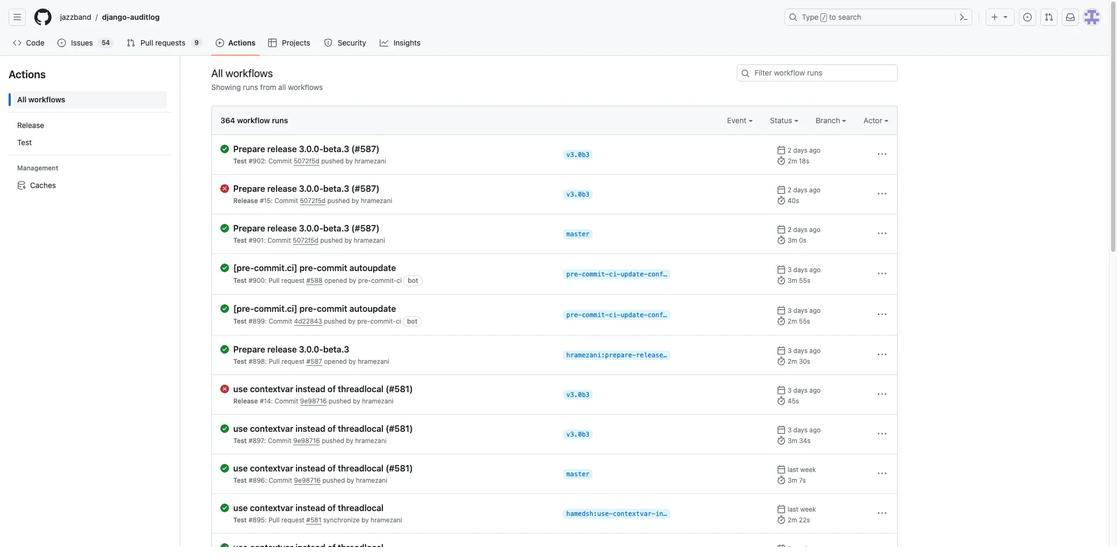 Task type: locate. For each thing, give the bounding box(es) containing it.
(#587)
[[351, 144, 379, 154], [351, 184, 379, 194], [351, 224, 379, 233]]

1 vertical spatial 2 days ago
[[788, 186, 821, 194]]

1 vertical spatial 55s
[[799, 317, 810, 326]]

table image
[[268, 39, 277, 47]]

2 ago from the top
[[809, 186, 821, 194]]

of inside "use contextvar instead of threadlocal test #895: pull request #581 synchronize             by hramezani"
[[327, 504, 336, 513]]

v3.0b3 link for prepare release 3.0.0-beta.3 (#587) release #15: commit 5072f5d pushed             by hramezani
[[563, 190, 593, 199]]

3 up 2m 30s
[[788, 347, 792, 355]]

use for use contextvar instead of threadlocal (#581) test #896: commit 9e98716 pushed             by hramezani
[[233, 464, 248, 474]]

(#581) for use contextvar instead of threadlocal (#581) test #897: commit 9e98716 pushed             by hramezani
[[386, 424, 413, 434]]

2m left 18s
[[788, 157, 797, 165]]

5 calendar image from the top
[[777, 465, 786, 474]]

v3.0b3 for prepare release 3.0.0-beta.3 (#587) test #902: commit 5072f5d pushed             by hramezani
[[566, 151, 590, 159]]

threadlocal inside use contextvar instead of threadlocal (#581) release #14: commit 9e98716 pushed             by hramezani
[[338, 385, 384, 394]]

run duration image
[[777, 157, 786, 165], [777, 196, 786, 205], [777, 236, 786, 245], [777, 276, 786, 285], [777, 317, 786, 326], [777, 397, 786, 405], [777, 437, 786, 445], [777, 476, 786, 485], [777, 516, 786, 524]]

week for use contextvar instead of threadlocal (#581)
[[800, 466, 816, 474]]

issue opened image
[[1023, 13, 1032, 21], [58, 39, 66, 47]]

5072f5d inside prepare release 3.0.0-beta.3 (#587) test #902: commit 5072f5d pushed             by hramezani
[[294, 157, 319, 165]]

0 vertical spatial 9e98716 link
[[300, 397, 327, 405]]

3 release from the top
[[267, 224, 297, 233]]

days up 45s at right bottom
[[793, 387, 808, 395]]

search
[[838, 12, 861, 21]]

instead inside use contextvar instead of threadlocal (#581) test #897: commit 9e98716 pushed             by hramezani
[[295, 424, 325, 434]]

release left #14:
[[233, 397, 258, 405]]

contextvar for use contextvar instead of threadlocal test #895: pull request #581 synchronize             by hramezani
[[250, 504, 293, 513]]

showing
[[211, 83, 241, 92]]

run duration image for use contextvar instead of threadlocal (#581) release #14: commit 9e98716 pushed             by hramezani
[[777, 397, 786, 405]]

last week up "7s"
[[788, 466, 816, 474]]

2 vertical spatial (#581)
[[386, 464, 413, 474]]

4 2m from the top
[[788, 516, 797, 524]]

week up 22s
[[800, 506, 816, 514]]

2 up 3m 0s
[[788, 226, 792, 234]]

55s for 3m 55s
[[799, 277, 810, 285]]

last week
[[788, 466, 816, 474], [788, 506, 816, 514]]

0 vertical spatial bot
[[408, 277, 418, 285]]

1 vertical spatial list
[[9, 87, 171, 198]]

commit right #15:
[[275, 197, 298, 205]]

3 days ago up 2m 55s
[[788, 307, 821, 315]]

2 2 days ago from the top
[[788, 186, 821, 194]]

master link
[[563, 230, 593, 239], [563, 470, 593, 479]]

2 vertical spatial release
[[233, 397, 258, 405]]

(#587) inside prepare release 3.0.0-beta.3 (#587) test #901: commit 5072f5d pushed             by hramezani
[[351, 224, 379, 233]]

prepare inside prepare release 3.0.0-beta.3 test #898: pull request #587 opened             by hramezani
[[233, 345, 265, 354]]

workflows right the all
[[288, 83, 323, 92]]

0 vertical spatial [pre-commit.ci] pre-commit autoupdate
[[233, 263, 396, 273]]

#897:
[[249, 437, 266, 445]]

threadlocal up synchronize
[[338, 504, 384, 513]]

2 [pre- from the top
[[233, 304, 254, 314]]

instead for use contextvar instead of threadlocal (#581) test #896: commit 9e98716 pushed             by hramezani
[[295, 464, 325, 474]]

1 vertical spatial master
[[566, 471, 590, 478]]

1 last from the top
[[788, 466, 799, 474]]

pre-commit-ci-update-config for 2m
[[566, 312, 671, 319]]

1 vertical spatial update-
[[621, 312, 648, 319]]

instead up #581
[[295, 504, 325, 513]]

2 use contextvar instead of threadlocal (#581) link from the top
[[233, 424, 555, 434]]

0 horizontal spatial git pull request image
[[127, 39, 135, 47]]

of inside use contextvar instead of threadlocal (#581) test #896: commit 9e98716 pushed             by hramezani
[[327, 464, 336, 474]]

prepare for prepare release 3.0.0-beta.3 (#587) test #901: commit 5072f5d pushed             by hramezani
[[233, 224, 265, 233]]

request left #581
[[281, 516, 304, 524]]

1 vertical spatial 5072f5d
[[300, 197, 326, 205]]

1 (#587) from the top
[[351, 144, 379, 154]]

1 2 days ago from the top
[[788, 146, 821, 154]]

[pre-commit.ci] pre-commit autoupdate link for ci
[[233, 304, 555, 314]]

1 horizontal spatial /
[[822, 14, 826, 21]]

use contextvar instead of threadlocal (#581) test #896: commit 9e98716 pushed             by hramezani
[[233, 464, 413, 485]]

1 vertical spatial opened
[[324, 358, 347, 366]]

5072f5d up prepare release 3.0.0-beta.3 (#587) test #901: commit 5072f5d pushed             by hramezani
[[300, 197, 326, 205]]

commit inside use contextvar instead of threadlocal (#581) test #897: commit 9e98716 pushed             by hramezani
[[268, 437, 291, 445]]

2m 18s
[[788, 157, 809, 165]]

triangle down image
[[1001, 12, 1010, 21]]

1 2m from the top
[[788, 157, 797, 165]]

0 vertical spatial autoupdate
[[349, 263, 396, 273]]

contextvar up #895:
[[250, 504, 293, 513]]

by inside prepare release 3.0.0-beta.3 (#587) test #902: commit 5072f5d pushed             by hramezani
[[345, 157, 353, 165]]

(#587) inside prepare release 3.0.0-beta.3 (#587) release #15: commit 5072f5d pushed             by hramezani
[[351, 184, 379, 194]]

completed successfully image
[[220, 145, 229, 153], [220, 305, 229, 313], [220, 345, 229, 354]]

1 config from the top
[[648, 271, 671, 278]]

7 run duration image from the top
[[777, 437, 786, 445]]

instead inside use contextvar instead of threadlocal (#581) test #896: commit 9e98716 pushed             by hramezani
[[295, 464, 325, 474]]

1 ci- from the top
[[609, 271, 621, 278]]

days
[[793, 146, 807, 154], [793, 186, 807, 194], [793, 226, 807, 234], [793, 266, 808, 274], [793, 307, 808, 315], [793, 347, 808, 355], [793, 387, 808, 395], [793, 426, 808, 434]]

9e98716 inside use contextvar instead of threadlocal (#581) release #14: commit 9e98716 pushed             by hramezani
[[300, 397, 327, 405]]

1 show options image from the top
[[878, 150, 886, 159]]

0 vertical spatial last
[[788, 466, 799, 474]]

[pre-commit.ci] pre-commit autoupdate
[[233, 263, 396, 273], [233, 304, 396, 314]]

prepare up the #901:
[[233, 224, 265, 233]]

5 calendar image from the top
[[777, 505, 786, 514]]

master
[[566, 231, 590, 238], [566, 471, 590, 478]]

threadlocal
[[338, 385, 384, 394], [338, 424, 384, 434], [338, 464, 384, 474], [338, 504, 384, 513]]

2 instead from the top
[[295, 424, 325, 434]]

beta3
[[675, 352, 694, 359]]

0 horizontal spatial workflows
[[28, 95, 65, 104]]

by inside use contextvar instead of threadlocal (#581) test #896: commit 9e98716 pushed             by hramezani
[[347, 477, 354, 485]]

4 of from the top
[[327, 504, 336, 513]]

3.0.0- inside prepare release 3.0.0-beta.3 (#587) test #902: commit 5072f5d pushed             by hramezani
[[299, 144, 323, 154]]

#581
[[306, 516, 321, 524]]

v3.0b3
[[566, 151, 590, 159], [566, 191, 590, 198], [566, 391, 590, 399], [566, 431, 590, 439]]

1 [pre-commit.ci] pre-commit autoupdate from the top
[[233, 263, 396, 273]]

use contextvar instead of threadlocal (#581) link for use contextvar instead of threadlocal (#581) release #14: commit 9e98716 pushed             by hramezani
[[233, 384, 555, 395]]

to
[[829, 12, 836, 21]]

hramezani link
[[355, 157, 386, 165], [361, 197, 392, 205], [354, 237, 385, 245], [358, 358, 389, 366], [362, 397, 393, 405], [355, 437, 387, 445], [356, 477, 387, 485], [371, 516, 402, 524]]

3 for prepare release 3.0.0-beta.3 test #898: pull request #587 opened             by hramezani
[[788, 347, 792, 355]]

release inside prepare release 3.0.0-beta.3 (#587) test #901: commit 5072f5d pushed             by hramezani
[[267, 224, 297, 233]]

update-
[[621, 271, 648, 278], [621, 312, 648, 319]]

2m 30s
[[788, 358, 810, 366]]

pre-commit-ci-update-config link for 3m
[[563, 270, 671, 279]]

2 days ago up "40s"
[[788, 186, 821, 194]]

1 vertical spatial bot
[[407, 317, 417, 326]]

commit inside prepare release 3.0.0-beta.3 (#587) test #902: commit 5072f5d pushed             by hramezani
[[268, 157, 292, 165]]

#588
[[306, 277, 323, 285]]

0 vertical spatial list
[[56, 9, 778, 26]]

2 request from the top
[[282, 358, 305, 366]]

5072f5d inside prepare release 3.0.0-beta.3 (#587) release #15: commit 5072f5d pushed             by hramezani
[[300, 197, 326, 205]]

show options image for use contextvar instead of threadlocal (#581) release #14: commit 9e98716 pushed             by hramezani
[[878, 390, 886, 399]]

of
[[327, 385, 336, 394], [327, 424, 336, 434], [327, 464, 336, 474], [327, 504, 336, 513]]

0 horizontal spatial actions
[[9, 68, 46, 80]]

1 horizontal spatial actions
[[228, 38, 256, 47]]

4 v3.0b3 link from the top
[[563, 430, 593, 440]]

insights link
[[376, 35, 426, 51]]

0 vertical spatial week
[[800, 466, 816, 474]]

0 vertical spatial 2 days ago
[[788, 146, 821, 154]]

1 pre-commit-ci-update-config link from the top
[[563, 270, 671, 279]]

1 vertical spatial [pre-commit.ci] pre-commit autoupdate link
[[233, 304, 555, 314]]

release
[[17, 121, 44, 130], [233, 197, 258, 205], [233, 397, 258, 405]]

3.0.0-
[[299, 144, 323, 154], [299, 184, 323, 194], [299, 224, 323, 233], [299, 345, 323, 354]]

last up 2m 22s
[[788, 506, 799, 514]]

3 days ago for prepare release 3.0.0-beta.3 test #898: pull request #587 opened             by hramezani
[[788, 347, 821, 355]]

3 days ago up 34s
[[788, 426, 821, 434]]

1 vertical spatial last
[[788, 506, 799, 514]]

pushed up use contextvar instead of threadlocal (#581) test #897: commit 9e98716 pushed             by hramezani
[[329, 397, 351, 405]]

2 contextvar from the top
[[250, 424, 293, 434]]

autoupdate up pull request #588 opened             by pre-commit-ci in the left of the page
[[349, 263, 396, 273]]

1 use from the top
[[233, 385, 248, 394]]

hamedsh:use-contextvar-instead-of-threadvars link
[[563, 509, 737, 519]]

instead for use contextvar instead of threadlocal (#581) release #14: commit 9e98716 pushed             by hramezani
[[295, 385, 325, 394]]

1 run duration image from the top
[[777, 157, 786, 165]]

3.0.0- up #587
[[299, 345, 323, 354]]

3.0.0- inside prepare release 3.0.0-beta.3 (#587) test #901: commit 5072f5d pushed             by hramezani
[[299, 224, 323, 233]]

[pre- for #900:
[[233, 263, 254, 273]]

week up "7s"
[[800, 466, 816, 474]]

(#581)
[[386, 385, 413, 394], [386, 424, 413, 434], [386, 464, 413, 474]]

0 vertical spatial all workflows
[[211, 67, 273, 79]]

2 of from the top
[[327, 424, 336, 434]]

4 3 from the top
[[788, 387, 792, 395]]

run duration image left 3m 55s
[[777, 276, 786, 285]]

1 vertical spatial [pre-commit.ci] pre-commit autoupdate
[[233, 304, 396, 314]]

1 vertical spatial use contextvar instead of threadlocal (#581) link
[[233, 424, 555, 434]]

2 ci- from the top
[[609, 312, 621, 319]]

days for use contextvar instead of threadlocal (#581) test #897: commit 9e98716 pushed             by hramezani
[[793, 426, 808, 434]]

pre-
[[299, 263, 317, 273], [566, 271, 582, 278], [358, 277, 371, 285], [299, 304, 317, 314], [566, 312, 582, 319], [357, 317, 370, 326]]

3.0.0- down prepare release 3.0.0-beta.3 (#587) release #15: commit 5072f5d pushed             by hramezani
[[299, 224, 323, 233]]

prepare for prepare release 3.0.0-beta.3 (#587) release #15: commit 5072f5d pushed             by hramezani
[[233, 184, 265, 194]]

0 vertical spatial config
[[648, 271, 671, 278]]

0 vertical spatial git pull request image
[[1045, 13, 1053, 21]]

pushed inside prepare release 3.0.0-beta.3 (#587) test #901: commit 5072f5d pushed             by hramezani
[[320, 237, 343, 245]]

3 completed successfully image from the top
[[220, 345, 229, 354]]

1 vertical spatial commit
[[317, 304, 347, 314]]

1 vertical spatial config
[[648, 312, 671, 319]]

week
[[800, 466, 816, 474], [800, 506, 816, 514]]

3m for prepare release 3.0.0-beta.3 (#587) test #901: commit 5072f5d pushed             by hramezani
[[788, 237, 797, 245]]

days for prepare release 3.0.0-beta.3 (#587) test #902: commit 5072f5d pushed             by hramezani
[[793, 146, 807, 154]]

2 release from the top
[[267, 184, 297, 194]]

calendar image
[[777, 265, 786, 274], [777, 346, 786, 355], [777, 386, 786, 395], [777, 426, 786, 434], [777, 465, 786, 474], [777, 545, 786, 548]]

1 horizontal spatial runs
[[272, 116, 288, 125]]

search image
[[741, 69, 750, 78]]

threadlocal inside "use contextvar instead of threadlocal test #895: pull request #581 synchronize             by hramezani"
[[338, 504, 384, 513]]

3 beta.3 from the top
[[323, 224, 349, 233]]

9e98716 link for use contextvar instead of threadlocal (#581) test #896: commit 9e98716 pushed             by hramezani
[[294, 477, 321, 485]]

2 run duration image from the top
[[777, 196, 786, 205]]

threadlocal down prepare release 3.0.0-beta.3 link
[[338, 385, 384, 394]]

use inside "use contextvar instead of threadlocal test #895: pull request #581 synchronize             by hramezani"
[[233, 504, 248, 513]]

3 show options image from the top
[[878, 351, 886, 359]]

0 vertical spatial ci-
[[609, 271, 621, 278]]

of inside use contextvar instead of threadlocal (#581) test #897: commit 9e98716 pushed             by hramezani
[[327, 424, 336, 434]]

1 vertical spatial all workflows
[[17, 95, 65, 104]]

3 threadlocal from the top
[[338, 464, 384, 474]]

test inside prepare release 3.0.0-beta.3 (#587) test #901: commit 5072f5d pushed             by hramezani
[[233, 237, 247, 245]]

0 vertical spatial request
[[281, 277, 304, 285]]

1 autoupdate from the top
[[349, 263, 396, 273]]

2 v3.0b3 link from the top
[[563, 190, 593, 199]]

9e98716 up use contextvar instead of threadlocal (#581) test #897: commit 9e98716 pushed             by hramezani
[[300, 397, 327, 405]]

0 vertical spatial pre-commit-ci link
[[358, 277, 402, 285]]

config
[[648, 271, 671, 278], [648, 312, 671, 319]]

commit inside use contextvar instead of threadlocal (#581) test #896: commit 9e98716 pushed             by hramezani
[[269, 477, 292, 485]]

of inside use contextvar instead of threadlocal (#581) release #14: commit 9e98716 pushed             by hramezani
[[327, 385, 336, 394]]

actions right play 'icon'
[[228, 38, 256, 47]]

run duration image left 3m 7s
[[777, 476, 786, 485]]

test
[[17, 138, 32, 147], [233, 157, 247, 165], [233, 237, 247, 245], [233, 277, 247, 285], [233, 317, 247, 326], [233, 358, 247, 366], [233, 437, 247, 445], [233, 477, 247, 485], [233, 516, 247, 524]]

of down use contextvar instead of threadlocal (#581) test #897: commit 9e98716 pushed             by hramezani
[[327, 464, 336, 474]]

/ inside jazzband / django-auditlog
[[96, 13, 98, 22]]

2 up the 2m 18s
[[788, 146, 792, 154]]

3.0.0- down prepare release 3.0.0-beta.3 (#587) test #902: commit 5072f5d pushed             by hramezani
[[299, 184, 323, 194]]

4 3m from the top
[[788, 477, 797, 485]]

5072f5d inside prepare release 3.0.0-beta.3 (#587) test #901: commit 5072f5d pushed             by hramezani
[[293, 237, 319, 245]]

prepare inside prepare release 3.0.0-beta.3 (#587) release #15: commit 5072f5d pushed             by hramezani
[[233, 184, 265, 194]]

prepare release 3.0.0-beta.3 (#587) link
[[233, 144, 555, 154], [233, 183, 555, 194], [233, 223, 555, 234]]

prepare inside prepare release 3.0.0-beta.3 (#587) test #901: commit 5072f5d pushed             by hramezani
[[233, 224, 265, 233]]

1 contextvar from the top
[[250, 385, 293, 394]]

beta.3 inside prepare release 3.0.0-beta.3 (#587) test #901: commit 5072f5d pushed             by hramezani
[[323, 224, 349, 233]]

1 2 from the top
[[788, 146, 792, 154]]

test link
[[13, 134, 167, 151]]

threadlocal for use contextvar instead of threadlocal (#581) release #14: commit 9e98716 pushed             by hramezani
[[338, 385, 384, 394]]

commit-
[[582, 271, 609, 278], [371, 277, 397, 285], [582, 312, 609, 319], [370, 317, 396, 326]]

pushed up prepare release 3.0.0-beta.3 (#587) release #15: commit 5072f5d pushed             by hramezani
[[321, 157, 344, 165]]

0 vertical spatial update-
[[621, 271, 648, 278]]

3.0.0- inside prepare release 3.0.0-beta.3 (#587) release #15: commit 5072f5d pushed             by hramezani
[[299, 184, 323, 194]]

ci
[[397, 277, 402, 285], [396, 317, 401, 326]]

use contextvar instead of threadlocal (#581) link for use contextvar instead of threadlocal (#581) test #896: commit 9e98716 pushed             by hramezani
[[233, 463, 555, 474]]

commit.ci]
[[254, 263, 297, 273], [254, 304, 297, 314]]

git pull request image
[[1045, 13, 1053, 21], [127, 39, 135, 47]]

django-
[[102, 12, 130, 21]]

1 vertical spatial workflows
[[288, 83, 323, 92]]

9e98716 link up use contextvar instead of threadlocal (#581) test #896: commit 9e98716 pushed             by hramezani
[[293, 437, 320, 445]]

last
[[788, 466, 799, 474], [788, 506, 799, 514]]

0 vertical spatial ci
[[397, 277, 402, 285]]

1 horizontal spatial workflows
[[225, 67, 273, 79]]

days up the 2m 18s
[[793, 146, 807, 154]]

test left #895:
[[233, 516, 247, 524]]

0 vertical spatial release
[[17, 121, 44, 130]]

security
[[338, 38, 366, 47]]

0 vertical spatial 55s
[[799, 277, 810, 285]]

3 days ago for use contextvar instead of threadlocal (#581) test #897: commit 9e98716 pushed             by hramezani
[[788, 426, 821, 434]]

1 3.0.0- from the top
[[299, 144, 323, 154]]

2m
[[788, 157, 797, 165], [788, 317, 797, 326], [788, 358, 797, 366], [788, 516, 797, 524]]

#898:
[[249, 358, 267, 366]]

5072f5d for prepare release 3.0.0-beta.3 (#587) test #902: commit 5072f5d pushed             by hramezani
[[294, 157, 319, 165]]

1 week from the top
[[800, 466, 816, 474]]

5072f5d link
[[294, 157, 319, 165], [300, 197, 326, 205], [293, 237, 319, 245]]

2m right run duration image
[[788, 358, 797, 366]]

commit
[[317, 263, 347, 273], [317, 304, 347, 314]]

3 days ago up 45s at right bottom
[[788, 387, 821, 395]]

show options image for use contextvar instead of threadlocal (#581) test #896: commit 9e98716 pushed             by hramezani
[[878, 470, 886, 478]]

of down use contextvar instead of threadlocal (#581) release #14: commit 9e98716 pushed             by hramezani
[[327, 424, 336, 434]]

2m left 22s
[[788, 516, 797, 524]]

test up the 'management'
[[17, 138, 32, 147]]

by inside use contextvar instead of threadlocal (#581) release #14: commit 9e98716 pushed             by hramezani
[[353, 397, 360, 405]]

0 vertical spatial [pre-commit.ci] pre-commit autoupdate link
[[233, 263, 555, 274]]

3m for use contextvar instead of threadlocal (#581) test #897: commit 9e98716 pushed             by hramezani
[[788, 437, 797, 445]]

3 up 2m 55s
[[788, 307, 792, 315]]

0 vertical spatial 2
[[788, 146, 792, 154]]

prepare inside prepare release 3.0.0-beta.3 (#587) test #902: commit 5072f5d pushed             by hramezani
[[233, 144, 265, 154]]

pull left requests
[[141, 38, 153, 47]]

last week up 22s
[[788, 506, 816, 514]]

1 vertical spatial 9e98716 link
[[293, 437, 320, 445]]

4 show options image from the top
[[878, 509, 886, 518]]

prepare for prepare release 3.0.0-beta.3 test #898: pull request #587 opened             by hramezani
[[233, 345, 265, 354]]

1 vertical spatial last week
[[788, 506, 816, 514]]

6 show options image from the top
[[878, 470, 886, 478]]

opened
[[324, 277, 347, 285], [324, 358, 347, 366]]

3 v3.0b3 from the top
[[566, 391, 590, 399]]

3.0.0- for prepare release 3.0.0-beta.3 (#587) test #902: commit 5072f5d pushed             by hramezani
[[299, 144, 323, 154]]

use contextvar instead of threadlocal (#581) link for use contextvar instead of threadlocal (#581) test #897: commit 9e98716 pushed             by hramezani
[[233, 424, 555, 434]]

2 week from the top
[[800, 506, 816, 514]]

3m 7s
[[788, 477, 806, 485]]

threadlocal for use contextvar instead of threadlocal test #895: pull request #581 synchronize             by hramezani
[[338, 504, 384, 513]]

4 beta.3 from the top
[[323, 345, 349, 354]]

runs right workflow
[[272, 116, 288, 125]]

ci- for 2m 55s
[[609, 312, 621, 319]]

3 3 from the top
[[788, 347, 792, 355]]

beta.3 inside prepare release 3.0.0-beta.3 (#587) test #902: commit 5072f5d pushed             by hramezani
[[323, 144, 349, 154]]

3 prepare release 3.0.0-beta.3 (#587) link from the top
[[233, 223, 555, 234]]

run duration image left 2m 55s
[[777, 317, 786, 326]]

test #899:
[[233, 317, 269, 326]]

caches
[[30, 181, 56, 190]]

pull requests
[[141, 38, 185, 47]]

2 vertical spatial 9e98716
[[294, 477, 321, 485]]

(#581) inside use contextvar instead of threadlocal (#581) release #14: commit 9e98716 pushed             by hramezani
[[386, 385, 413, 394]]

2 vertical spatial 5072f5d
[[293, 237, 319, 245]]

list containing all workflows
[[9, 87, 171, 198]]

commit.ci] up #900:
[[254, 263, 297, 273]]

4 ago from the top
[[809, 266, 821, 274]]

ago for use contextvar instead of threadlocal (#581) test #897: commit 9e98716 pushed             by hramezani
[[809, 426, 821, 434]]

contextvar inside use contextvar instead of threadlocal (#581) release #14: commit 9e98716 pushed             by hramezani
[[250, 385, 293, 394]]

hramezani link for prepare release 3.0.0-beta.3 test #898: pull request #587 opened             by hramezani
[[358, 358, 389, 366]]

workflows
[[225, 67, 273, 79], [288, 83, 323, 92], [28, 95, 65, 104]]

1 vertical spatial failed image
[[220, 385, 229, 394]]

#895:
[[249, 516, 267, 524]]

1 vertical spatial (#587)
[[351, 184, 379, 194]]

1 vertical spatial prepare release 3.0.0-beta.3 (#587) link
[[233, 183, 555, 194]]

test left the #901:
[[233, 237, 247, 245]]

use inside use contextvar instead of threadlocal (#581) test #896: commit 9e98716 pushed             by hramezani
[[233, 464, 248, 474]]

threadlocal inside use contextvar instead of threadlocal (#581) test #897: commit 9e98716 pushed             by hramezani
[[338, 424, 384, 434]]

1 last week from the top
[[788, 466, 816, 474]]

projects
[[282, 38, 310, 47]]

9e98716 for use contextvar instead of threadlocal (#581) test #897: commit 9e98716 pushed             by hramezani
[[293, 437, 320, 445]]

1 vertical spatial 9e98716
[[293, 437, 320, 445]]

commit.ci] for commit
[[254, 304, 297, 314]]

1 vertical spatial request
[[282, 358, 305, 366]]

test inside prepare release 3.0.0-beta.3 test #898: pull request #587 opened             by hramezani
[[233, 358, 247, 366]]

9e98716 link up "use contextvar instead of threadlocal test #895: pull request #581 synchronize             by hramezani"
[[294, 477, 321, 485]]

calendar image for use contextvar instead of threadlocal (#581) test #896: commit 9e98716 pushed             by hramezani
[[777, 465, 786, 474]]

1 v3.0b3 link from the top
[[563, 150, 593, 160]]

status
[[770, 116, 794, 125]]

hramezani link for use contextvar instead of threadlocal (#581) test #897: commit 9e98716 pushed             by hramezani
[[355, 437, 387, 445]]

(#581) inside use contextvar instead of threadlocal (#581) test #896: commit 9e98716 pushed             by hramezani
[[386, 464, 413, 474]]

1 [pre- from the top
[[233, 263, 254, 273]]

5 completed successfully image from the top
[[220, 504, 229, 513]]

master link for use contextvar instead of threadlocal (#581)
[[563, 470, 593, 479]]

1 horizontal spatial all
[[211, 67, 223, 79]]

2 vertical spatial 9e98716 link
[[294, 477, 321, 485]]

5072f5d up prepare release 3.0.0-beta.3 (#587) release #15: commit 5072f5d pushed             by hramezani
[[294, 157, 319, 165]]

hramezani inside prepare release 3.0.0-beta.3 test #898: pull request #587 opened             by hramezani
[[358, 358, 389, 366]]

instead
[[295, 385, 325, 394], [295, 424, 325, 434], [295, 464, 325, 474], [295, 504, 325, 513]]

beta.3 inside prepare release 3.0.0-beta.3 (#587) release #15: commit 5072f5d pushed             by hramezani
[[323, 184, 349, 194]]

list
[[56, 9, 778, 26], [9, 87, 171, 198]]

auditlog
[[130, 12, 160, 21]]

use
[[233, 385, 248, 394], [233, 424, 248, 434], [233, 464, 248, 474], [233, 504, 248, 513]]

issue opened image for the leftmost git pull request image
[[58, 39, 66, 47]]

6 calendar image from the top
[[777, 545, 786, 548]]

run duration image left "40s"
[[777, 196, 786, 205]]

1 vertical spatial pre-commit-ci link
[[357, 317, 401, 326]]

run duration image
[[777, 357, 786, 366]]

pre-commit-ci-update-config link
[[563, 270, 671, 279], [563, 311, 671, 320]]

9e98716 link up use contextvar instead of threadlocal (#581) test #897: commit 9e98716 pushed             by hramezani
[[300, 397, 327, 405]]

pushed up pull request #588 opened             by pre-commit-ci in the left of the page
[[320, 237, 343, 245]]

2 master link from the top
[[563, 470, 593, 479]]

pushed inside use contextvar instead of threadlocal (#581) test #896: commit 9e98716 pushed             by hramezani
[[323, 477, 345, 485]]

5072f5d link for prepare release 3.0.0-beta.3 (#587) test #901: commit 5072f5d pushed             by hramezani
[[293, 237, 319, 245]]

2 for prepare release 3.0.0-beta.3 (#587) test #902: commit 5072f5d pushed             by hramezani
[[788, 146, 792, 154]]

None search field
[[737, 64, 898, 82]]

completed successfully image for use contextvar instead of threadlocal (#581) test #897: commit 9e98716 pushed             by hramezani
[[220, 425, 229, 433]]

0 vertical spatial commit.ci]
[[254, 263, 297, 273]]

2 config from the top
[[648, 312, 671, 319]]

0 horizontal spatial all
[[17, 95, 26, 104]]

test inside use contextvar instead of threadlocal (#581) test #897: commit 9e98716 pushed             by hramezani
[[233, 437, 247, 445]]

prepare up #15:
[[233, 184, 265, 194]]

run duration image left 3m 34s
[[777, 437, 786, 445]]

3m left 0s
[[788, 237, 797, 245]]

workflows up the 'release' 'link'
[[28, 95, 65, 104]]

2 vertical spatial completed successfully image
[[220, 345, 229, 354]]

2 commit from the top
[[317, 304, 347, 314]]

1 commit from the top
[[317, 263, 347, 273]]

failed image
[[220, 184, 229, 193], [220, 385, 229, 394]]

commit right #14:
[[275, 397, 298, 405]]

2 vertical spatial workflows
[[28, 95, 65, 104]]

bot for commit 4d22843 pushed             by pre-commit-ci
[[407, 317, 417, 326]]

release left #15:
[[233, 197, 258, 205]]

3 up 45s at right bottom
[[788, 387, 792, 395]]

prepare up #902:
[[233, 144, 265, 154]]

9e98716 up "use contextvar instead of threadlocal test #895: pull request #581 synchronize             by hramezani"
[[294, 477, 321, 485]]

3.0.0- inside prepare release 3.0.0-beta.3 test #898: pull request #587 opened             by hramezani
[[299, 345, 323, 354]]

calendar image for prepare release 3.0.0-beta.3 test #898: pull request #587 opened             by hramezani
[[777, 346, 786, 355]]

2 3.0.0- from the top
[[299, 184, 323, 194]]

/ left to
[[822, 14, 826, 21]]

homepage image
[[34, 9, 51, 26]]

pull request #588 opened             by pre-commit-ci
[[269, 277, 402, 285]]

Filter workflow runs search field
[[737, 64, 898, 82]]

ago
[[809, 146, 821, 154], [809, 186, 821, 194], [809, 226, 821, 234], [809, 266, 821, 274], [809, 307, 821, 315], [809, 347, 821, 355], [809, 387, 821, 395], [809, 426, 821, 434]]

3 2 from the top
[[788, 226, 792, 234]]

0 vertical spatial master link
[[563, 230, 593, 239]]

release inside use contextvar instead of threadlocal (#581) release #14: commit 9e98716 pushed             by hramezani
[[233, 397, 258, 405]]

2 vertical spatial 2
[[788, 226, 792, 234]]

3 2 days ago from the top
[[788, 226, 821, 234]]

(#581) inside use contextvar instead of threadlocal (#581) test #897: commit 9e98716 pushed             by hramezani
[[386, 424, 413, 434]]

5072f5d link for prepare release 3.0.0-beta.3 (#587) release #15: commit 5072f5d pushed             by hramezani
[[300, 197, 326, 205]]

1 prepare from the top
[[233, 144, 265, 154]]

commit.ci] up '#899:' at bottom
[[254, 304, 297, 314]]

commit right "#897:"
[[268, 437, 291, 445]]

3m down 3m 0s
[[788, 277, 797, 285]]

2 vertical spatial prepare release 3.0.0-beta.3 (#587) link
[[233, 223, 555, 234]]

issue opened image left issues
[[58, 39, 66, 47]]

2 2 from the top
[[788, 186, 792, 194]]

0 horizontal spatial issue opened image
[[58, 39, 66, 47]]

contextvar inside use contextvar instead of threadlocal (#581) test #896: commit 9e98716 pushed             by hramezani
[[250, 464, 293, 474]]

threadlocal down use contextvar instead of threadlocal (#581) release #14: commit 9e98716 pushed             by hramezani
[[338, 424, 384, 434]]

1 vertical spatial ci
[[396, 317, 401, 326]]

show options image
[[878, 190, 886, 198], [878, 230, 886, 238], [878, 351, 886, 359], [878, 509, 886, 518]]

2m up 2m 30s
[[788, 317, 797, 326]]

runs left the from
[[243, 83, 258, 92]]

(#581) for use contextvar instead of threadlocal (#581) release #14: commit 9e98716 pushed             by hramezani
[[386, 385, 413, 394]]

release inside prepare release 3.0.0-beta.3 (#587) release #15: commit 5072f5d pushed             by hramezani
[[267, 184, 297, 194]]

request
[[281, 277, 304, 285], [282, 358, 305, 366], [281, 516, 304, 524]]

4 contextvar from the top
[[250, 504, 293, 513]]

pushed up use contextvar instead of threadlocal (#581) test #896: commit 9e98716 pushed             by hramezani
[[322, 437, 344, 445]]

pre-commit-ci-update-config
[[566, 271, 671, 278], [566, 312, 671, 319]]

3 of from the top
[[327, 464, 336, 474]]

5072f5d up #588
[[293, 237, 319, 245]]

3 days ago up 3m 55s
[[788, 266, 821, 274]]

1 horizontal spatial issue opened image
[[1023, 13, 1032, 21]]

2 days from the top
[[793, 186, 807, 194]]

release inside prepare release 3.0.0-beta.3 (#587) test #902: commit 5072f5d pushed             by hramezani
[[267, 144, 297, 154]]

1 prepare release 3.0.0-beta.3 (#587) link from the top
[[233, 144, 555, 154]]

test left "#897:"
[[233, 437, 247, 445]]

beta.3 down prepare release 3.0.0-beta.3 (#587) test #902: commit 5072f5d pushed             by hramezani
[[323, 184, 349, 194]]

4 3.0.0- from the top
[[299, 345, 323, 354]]

contextvar up #896:
[[250, 464, 293, 474]]

pull right #900:
[[269, 277, 280, 285]]

commit right the #901:
[[267, 237, 291, 245]]

55s up 30s
[[799, 317, 810, 326]]

0 vertical spatial last week
[[788, 466, 816, 474]]

commit inside prepare release 3.0.0-beta.3 (#587) test #901: commit 5072f5d pushed             by hramezani
[[267, 237, 291, 245]]

commit right #896:
[[269, 477, 292, 485]]

beta.3 for prepare release 3.0.0-beta.3 (#587) release #15: commit 5072f5d pushed             by hramezani
[[323, 184, 349, 194]]

completed successfully image for use contextvar instead of threadlocal test #895: pull request #581 synchronize             by hramezani
[[220, 504, 229, 513]]

1 failed image from the top
[[220, 184, 229, 193]]

7 ago from the top
[[809, 387, 821, 395]]

django-auditlog link
[[98, 9, 164, 26]]

calendar image for prepare release 3.0.0-beta.3 (#587) test #901: commit 5072f5d pushed             by hramezani
[[777, 225, 786, 234]]

1 vertical spatial issue opened image
[[58, 39, 66, 47]]

4 threadlocal from the top
[[338, 504, 384, 513]]

release for prepare release 3.0.0-beta.3 test #898: pull request #587 opened             by hramezani
[[267, 345, 297, 354]]

0 horizontal spatial all workflows
[[17, 95, 65, 104]]

8 days from the top
[[793, 426, 808, 434]]

test left #902:
[[233, 157, 247, 165]]

show options image for use contextvar instead of threadlocal test #895: pull request #581 synchronize             by hramezani
[[878, 509, 886, 518]]

completed successfully image for prepare release 3.0.0-beta.3 (#587)
[[220, 145, 229, 153]]

1 vertical spatial [pre-
[[233, 304, 254, 314]]

by
[[345, 157, 353, 165], [352, 197, 359, 205], [345, 237, 352, 245], [349, 277, 356, 285], [348, 317, 356, 326], [349, 358, 356, 366], [353, 397, 360, 405], [346, 437, 353, 445], [347, 477, 354, 485], [361, 516, 369, 524]]

commit right #902:
[[268, 157, 292, 165]]

show options image
[[878, 150, 886, 159], [878, 270, 886, 278], [878, 311, 886, 319], [878, 390, 886, 399], [878, 430, 886, 439], [878, 470, 886, 478]]

pre-commit-ci link for pre-
[[358, 277, 402, 285]]

2 vertical spatial 5072f5d link
[[293, 237, 319, 245]]

issue opened image right triangle down image
[[1023, 13, 1032, 21]]

0 vertical spatial (#581)
[[386, 385, 413, 394]]

/ left django- at the left of page
[[96, 13, 98, 22]]

2 days ago for prepare release 3.0.0-beta.3 (#587) test #901: commit 5072f5d pushed             by hramezani
[[788, 226, 821, 234]]

3 prepare from the top
[[233, 224, 265, 233]]

3 use from the top
[[233, 464, 248, 474]]

0 vertical spatial actions
[[228, 38, 256, 47]]

2 vertical spatial 2 days ago
[[788, 226, 821, 234]]

threadlocal inside use contextvar instead of threadlocal (#581) test #896: commit 9e98716 pushed             by hramezani
[[338, 464, 384, 474]]

364
[[220, 116, 235, 125]]

calendar image
[[777, 146, 786, 154], [777, 186, 786, 194], [777, 225, 786, 234], [777, 306, 786, 315], [777, 505, 786, 514]]

actions inside "link"
[[228, 38, 256, 47]]

contextvar inside use contextvar instead of threadlocal (#581) test #897: commit 9e98716 pushed             by hramezani
[[250, 424, 293, 434]]

0 vertical spatial opened
[[324, 277, 347, 285]]

hamedsh:use-
[[566, 511, 613, 518]]

instead down use contextvar instead of threadlocal (#581) release #14: commit 9e98716 pushed             by hramezani
[[295, 424, 325, 434]]

release inside prepare release 3.0.0-beta.3 test #898: pull request #587 opened             by hramezani
[[267, 345, 297, 354]]

0 vertical spatial [pre-
[[233, 263, 254, 273]]

3 3 days ago from the top
[[788, 347, 821, 355]]

show options image for use contextvar instead of threadlocal (#581) test #897: commit 9e98716 pushed             by hramezani
[[878, 430, 886, 439]]

0 vertical spatial pre-commit-ci-update-config
[[566, 271, 671, 278]]

5 3 days ago from the top
[[788, 426, 821, 434]]

4 calendar image from the top
[[777, 426, 786, 434]]

code image
[[13, 39, 21, 47]]

calendar image for use contextvar instead of threadlocal test #895: pull request #581 synchronize             by hramezani
[[777, 505, 786, 514]]

2 vertical spatial request
[[281, 516, 304, 524]]

1 master link from the top
[[563, 230, 593, 239]]

2 pre-commit-ci-update-config from the top
[[566, 312, 671, 319]]

workflows up showing runs from all workflows
[[225, 67, 273, 79]]

pull inside "use contextvar instead of threadlocal test #895: pull request #581 synchronize             by hramezani"
[[268, 516, 280, 524]]

request left #588
[[281, 277, 304, 285]]

1 request from the top
[[281, 277, 304, 285]]

3m left 34s
[[788, 437, 797, 445]]

0 vertical spatial all
[[211, 67, 223, 79]]

days for use contextvar instead of threadlocal (#581) release #14: commit 9e98716 pushed             by hramezani
[[793, 387, 808, 395]]

commit up the commit 4d22843 pushed             by pre-commit-ci
[[317, 304, 347, 314]]

completed successfully image
[[220, 224, 229, 233], [220, 264, 229, 272], [220, 425, 229, 433], [220, 464, 229, 473], [220, 504, 229, 513], [220, 544, 229, 548]]

0 vertical spatial 9e98716
[[300, 397, 327, 405]]

(#587) inside prepare release 3.0.0-beta.3 (#587) test #902: commit 5072f5d pushed             by hramezani
[[351, 144, 379, 154]]

2 show options image from the top
[[878, 270, 886, 278]]

pushed right 4d22843 link
[[324, 317, 346, 326]]

0 vertical spatial 5072f5d link
[[294, 157, 319, 165]]

9e98716 inside use contextvar instead of threadlocal (#581) test #897: commit 9e98716 pushed             by hramezani
[[293, 437, 320, 445]]

all
[[278, 83, 286, 92]]

1 vertical spatial ci-
[[609, 312, 621, 319]]

3 for use contextvar instead of threadlocal (#581) release #14: commit 9e98716 pushed             by hramezani
[[788, 387, 792, 395]]

2 3 from the top
[[788, 307, 792, 315]]

hramezani:prepare-release-3-beta3 link
[[563, 351, 694, 360]]

threadlocal down use contextvar instead of threadlocal (#581) test #897: commit 9e98716 pushed             by hramezani
[[338, 464, 384, 474]]

prepare
[[233, 144, 265, 154], [233, 184, 265, 194], [233, 224, 265, 233], [233, 345, 265, 354]]

use inside use contextvar instead of threadlocal (#581) test #897: commit 9e98716 pushed             by hramezani
[[233, 424, 248, 434]]

0 vertical spatial (#587)
[[351, 144, 379, 154]]

autoupdate up the commit 4d22843 pushed             by pre-commit-ci
[[349, 304, 396, 314]]

contextvar for use contextvar instead of threadlocal (#581) test #896: commit 9e98716 pushed             by hramezani
[[250, 464, 293, 474]]

instead inside use contextvar instead of threadlocal (#581) release #14: commit 9e98716 pushed             by hramezani
[[295, 385, 325, 394]]

hramezani inside prepare release 3.0.0-beta.3 (#587) test #902: commit 5072f5d pushed             by hramezani
[[355, 157, 386, 165]]

beta.3 for prepare release 3.0.0-beta.3 test #898: pull request #587 opened             by hramezani
[[323, 345, 349, 354]]

pre-commit-ci link
[[358, 277, 402, 285], [357, 317, 401, 326]]

1 vertical spatial 2
[[788, 186, 792, 194]]

beta.3 inside prepare release 3.0.0-beta.3 test #898: pull request #587 opened             by hramezani
[[323, 345, 349, 354]]

2m for threadlocal
[[788, 516, 797, 524]]

3 days from the top
[[793, 226, 807, 234]]

3 use contextvar instead of threadlocal (#581) link from the top
[[233, 463, 555, 474]]

by inside use contextvar instead of threadlocal (#581) test #897: commit 9e98716 pushed             by hramezani
[[346, 437, 353, 445]]

5 run duration image from the top
[[777, 317, 786, 326]]

2 opened from the top
[[324, 358, 347, 366]]

9e98716 for use contextvar instead of threadlocal (#581) release #14: commit 9e98716 pushed             by hramezani
[[300, 397, 327, 405]]

commit inside prepare release 3.0.0-beta.3 (#587) release #15: commit 5072f5d pushed             by hramezani
[[275, 197, 298, 205]]

autoupdate for commit-
[[349, 304, 396, 314]]

0 vertical spatial failed image
[[220, 184, 229, 193]]

1 horizontal spatial all workflows
[[211, 67, 273, 79]]

2 for prepare release 3.0.0-beta.3 (#587) test #901: commit 5072f5d pushed             by hramezani
[[788, 226, 792, 234]]

2 beta.3 from the top
[[323, 184, 349, 194]]

autoupdate
[[349, 263, 396, 273], [349, 304, 396, 314]]

#899:
[[249, 317, 267, 326]]

1 vertical spatial pre-commit-ci-update-config link
[[563, 311, 671, 320]]

9e98716 link
[[300, 397, 327, 405], [293, 437, 320, 445], [294, 477, 321, 485]]

[pre-commit.ci] pre-commit autoupdate up the 4d22843
[[233, 304, 396, 314]]

release inside 'link'
[[17, 121, 44, 130]]

[pre-commit.ci] pre-commit autoupdate link
[[233, 263, 555, 274], [233, 304, 555, 314]]

days up 0s
[[793, 226, 807, 234]]

0 horizontal spatial runs
[[243, 83, 258, 92]]

code link
[[9, 35, 49, 51]]

1 show options image from the top
[[878, 190, 886, 198]]

/ inside type / to search
[[822, 14, 826, 21]]

0 horizontal spatial /
[[96, 13, 98, 22]]

2 horizontal spatial workflows
[[288, 83, 323, 92]]

completed successfully image for [pre-commit.ci] pre-commit autoupdate
[[220, 305, 229, 313]]

release inside prepare release 3.0.0-beta.3 (#587) release #15: commit 5072f5d pushed             by hramezani
[[233, 197, 258, 205]]

9e98716 link for use contextvar instead of threadlocal (#581) release #14: commit 9e98716 pushed             by hramezani
[[300, 397, 327, 405]]

1 threadlocal from the top
[[338, 385, 384, 394]]

1 vertical spatial pre-commit-ci-update-config
[[566, 312, 671, 319]]

instead down "#587" link
[[295, 385, 325, 394]]

instead inside "use contextvar instead of threadlocal test #895: pull request #581 synchronize             by hramezani"
[[295, 504, 325, 513]]

prepare release 3.0.0-beta.3 (#587) release #15: commit 5072f5d pushed             by hramezani
[[233, 184, 392, 205]]

0 vertical spatial issue opened image
[[1023, 13, 1032, 21]]

2 threadlocal from the top
[[338, 424, 384, 434]]

actions
[[228, 38, 256, 47], [9, 68, 46, 80]]

8 ago from the top
[[809, 426, 821, 434]]

1 vertical spatial master link
[[563, 470, 593, 479]]

4 release from the top
[[267, 345, 297, 354]]

9e98716 inside use contextvar instead of threadlocal (#581) test #896: commit 9e98716 pushed             by hramezani
[[294, 477, 321, 485]]

use contextvar instead of threadlocal (#581) link
[[233, 384, 555, 395], [233, 424, 555, 434], [233, 463, 555, 474]]

1 v3.0b3 from the top
[[566, 151, 590, 159]]

v3.0b3 link
[[563, 150, 593, 160], [563, 190, 593, 199], [563, 390, 593, 400], [563, 430, 593, 440]]

0 vertical spatial 5072f5d
[[294, 157, 319, 165]]

contextvar inside "use contextvar instead of threadlocal test #895: pull request #581 synchronize             by hramezani"
[[250, 504, 293, 513]]

actions link
[[211, 35, 260, 51]]

actions down code link
[[9, 68, 46, 80]]

1 instead from the top
[[295, 385, 325, 394]]

1 vertical spatial all
[[17, 95, 26, 104]]

jazzband link
[[56, 9, 96, 26]]

use inside use contextvar instead of threadlocal (#581) release #14: commit 9e98716 pushed             by hramezani
[[233, 385, 248, 394]]

[pre- up "test #900:"
[[233, 263, 254, 273]]

v3.0b3 for use contextvar instead of threadlocal (#581) release #14: commit 9e98716 pushed             by hramezani
[[566, 391, 590, 399]]

filter workflows element
[[13, 117, 167, 151]]



Task type: vqa. For each thing, say whether or not it's contained in the screenshot.


Task type: describe. For each thing, give the bounding box(es) containing it.
test left '#899:' at bottom
[[233, 317, 247, 326]]

commit inside use contextvar instead of threadlocal (#581) release #14: commit 9e98716 pushed             by hramezani
[[275, 397, 298, 405]]

pushed inside prepare release 3.0.0-beta.3 (#587) release #15: commit 5072f5d pushed             by hramezani
[[327, 197, 350, 205]]

9
[[195, 39, 199, 47]]

2 days ago for prepare release 3.0.0-beta.3 (#587) test #902: commit 5072f5d pushed             by hramezani
[[788, 146, 821, 154]]

commit 4d22843 pushed             by pre-commit-ci
[[269, 317, 401, 326]]

test inside 'link'
[[17, 138, 32, 147]]

commit for pushed
[[317, 304, 347, 314]]

list containing jazzband
[[56, 9, 778, 26]]

2 2m from the top
[[788, 317, 797, 326]]

[pre- for #899:
[[233, 304, 254, 314]]

3.0.0- for prepare release 3.0.0-beta.3 test #898: pull request #587 opened             by hramezani
[[299, 345, 323, 354]]

2 3m from the top
[[788, 277, 797, 285]]

status button
[[770, 115, 799, 126]]

40s
[[788, 197, 799, 205]]

2 completed successfully image from the top
[[220, 264, 229, 272]]

hramezani link for use contextvar instead of threadlocal test #895: pull request #581 synchronize             by hramezani
[[371, 516, 402, 524]]

2m 55s
[[788, 317, 810, 326]]

hramezani link for prepare release 3.0.0-beta.3 (#587) release #15: commit 5072f5d pushed             by hramezani
[[361, 197, 392, 205]]

completed successfully image for use contextvar instead of threadlocal (#581) test #896: commit 9e98716 pushed             by hramezani
[[220, 464, 229, 473]]

jazzband / django-auditlog
[[60, 12, 160, 22]]

2m for (#587)
[[788, 157, 797, 165]]

last week for use contextvar instead of threadlocal (#581)
[[788, 466, 816, 474]]

plus image
[[991, 13, 999, 21]]

6 completed successfully image from the top
[[220, 544, 229, 548]]

[pre-commit.ci] pre-commit autoupdate for pushed             by
[[233, 304, 396, 314]]

test #900:
[[233, 277, 269, 285]]

1 3 days ago from the top
[[788, 266, 821, 274]]

days for prepare release 3.0.0-beta.3 (#587) test #901: commit 5072f5d pushed             by hramezani
[[793, 226, 807, 234]]

ago for use contextvar instead of threadlocal (#581) release #14: commit 9e98716 pushed             by hramezani
[[809, 387, 821, 395]]

5 days from the top
[[793, 307, 808, 315]]

hramezani inside use contextvar instead of threadlocal (#581) test #897: commit 9e98716 pushed             by hramezani
[[355, 437, 387, 445]]

release for prepare release 3.0.0-beta.3 (#587) test #902: commit 5072f5d pushed             by hramezani
[[267, 144, 297, 154]]

#587
[[306, 358, 322, 366]]

by inside prepare release 3.0.0-beta.3 test #898: pull request #587 opened             by hramezani
[[349, 358, 356, 366]]

contextvar-
[[613, 511, 655, 518]]

pushed inside use contextvar instead of threadlocal (#581) release #14: commit 9e98716 pushed             by hramezani
[[329, 397, 351, 405]]

event button
[[727, 115, 753, 126]]

threadlocal for use contextvar instead of threadlocal (#581) test #896: commit 9e98716 pushed             by hramezani
[[338, 464, 384, 474]]

release for prepare release 3.0.0-beta.3 (#587) release #15: commit 5072f5d pushed             by hramezani
[[267, 184, 297, 194]]

ci- for 3m 55s
[[609, 271, 621, 278]]

hramezani inside "use contextvar instead of threadlocal test #895: pull request #581 synchronize             by hramezani"
[[371, 516, 402, 524]]

5072f5d for prepare release 3.0.0-beta.3 (#587) test #901: commit 5072f5d pushed             by hramezani
[[293, 237, 319, 245]]

3m 55s
[[788, 277, 810, 285]]

instead-
[[655, 511, 686, 518]]

pushed inside prepare release 3.0.0-beta.3 (#587) test #902: commit 5072f5d pushed             by hramezani
[[321, 157, 344, 165]]

actor button
[[864, 115, 889, 126]]

of for use contextvar instead of threadlocal test #895: pull request #581 synchronize             by hramezani
[[327, 504, 336, 513]]

4 days from the top
[[793, 266, 808, 274]]

hramezani link for prepare release 3.0.0-beta.3 (#587) test #901: commit 5072f5d pushed             by hramezani
[[354, 237, 385, 245]]

shield image
[[324, 39, 333, 47]]

threadvars
[[698, 511, 737, 518]]

test left #900:
[[233, 277, 247, 285]]

play image
[[215, 39, 224, 47]]

workflows inside list
[[28, 95, 65, 104]]

1 vertical spatial runs
[[272, 116, 288, 125]]

#902:
[[249, 157, 267, 165]]

beta.3 for prepare release 3.0.0-beta.3 (#587) test #902: commit 5072f5d pushed             by hramezani
[[323, 144, 349, 154]]

4d22843 link
[[294, 317, 322, 326]]

use for use contextvar instead of threadlocal test #895: pull request #581 synchronize             by hramezani
[[233, 504, 248, 513]]

(#587) for prepare release 3.0.0-beta.3 (#587) release #15: commit 5072f5d pushed             by hramezani
[[351, 184, 379, 194]]

#900:
[[249, 277, 267, 285]]

all workflows inside list
[[17, 95, 65, 104]]

days for prepare release 3.0.0-beta.3 test #898: pull request #587 opened             by hramezani
[[793, 347, 808, 355]]

run duration image for prepare release 3.0.0-beta.3 (#587) test #902: commit 5072f5d pushed             by hramezani
[[777, 157, 786, 165]]

showing runs from all workflows
[[211, 83, 323, 92]]

1 horizontal spatial git pull request image
[[1045, 13, 1053, 21]]

#587 link
[[306, 358, 322, 366]]

test inside use contextvar instead of threadlocal (#581) test #896: commit 9e98716 pushed             by hramezani
[[233, 477, 247, 485]]

0s
[[799, 237, 807, 245]]

[pre-commit.ci] pre-commit autoupdate for opened             by
[[233, 263, 396, 273]]

use contextvar instead of threadlocal (#581) release #14: commit 9e98716 pushed             by hramezani
[[233, 385, 413, 405]]

#581 link
[[306, 516, 321, 524]]

hramezani inside prepare release 3.0.0-beta.3 (#587) release #15: commit 5072f5d pushed             by hramezani
[[361, 197, 392, 205]]

34s
[[799, 437, 811, 445]]

run duration image for prepare release 3.0.0-beta.3 (#587) test #901: commit 5072f5d pushed             by hramezani
[[777, 236, 786, 245]]

use contextvar instead of threadlocal link
[[233, 503, 555, 514]]

ago for prepare release 3.0.0-beta.3 (#587) release #15: commit 5072f5d pushed             by hramezani
[[809, 186, 821, 194]]

failed image for prepare release 3.0.0-beta.3 (#587)
[[220, 184, 229, 193]]

hamedsh:use-contextvar-instead-of-threadvars
[[566, 511, 737, 518]]

by inside "use contextvar instead of threadlocal test #895: pull request #581 synchronize             by hramezani"
[[361, 516, 369, 524]]

prepare release 3.0.0-beta.3 (#587) link for prepare release 3.0.0-beta.3 (#587) test #901: commit 5072f5d pushed             by hramezani
[[233, 223, 555, 234]]

5 ago from the top
[[809, 307, 821, 315]]

master for prepare release 3.0.0-beta.3 (#587)
[[566, 231, 590, 238]]

hramezani:prepare-
[[566, 352, 636, 359]]

ago for prepare release 3.0.0-beta.3 (#587) test #902: commit 5072f5d pushed             by hramezani
[[809, 146, 821, 154]]

run duration image for use contextvar instead of threadlocal (#581) test #897: commit 9e98716 pushed             by hramezani
[[777, 437, 786, 445]]

type / to search
[[802, 12, 861, 21]]

type
[[802, 12, 819, 21]]

use for use contextvar instead of threadlocal (#581) test #897: commit 9e98716 pushed             by hramezani
[[233, 424, 248, 434]]

projects link
[[264, 35, 315, 51]]

pushed inside use contextvar instead of threadlocal (#581) test #897: commit 9e98716 pushed             by hramezani
[[322, 437, 344, 445]]

pre-commit-ci link for commit-
[[357, 317, 401, 326]]

hramezani link for prepare release 3.0.0-beta.3 (#587) test #902: commit 5072f5d pushed             by hramezani
[[355, 157, 386, 165]]

54
[[102, 39, 110, 47]]

contextvar for use contextvar instead of threadlocal (#581) release #14: commit 9e98716 pushed             by hramezani
[[250, 385, 293, 394]]

3-
[[667, 352, 675, 359]]

commit right '#899:' at bottom
[[269, 317, 292, 326]]

3 show options image from the top
[[878, 311, 886, 319]]

release link
[[13, 117, 167, 134]]

run duration image for prepare release 3.0.0-beta.3 (#587) release #15: commit 5072f5d pushed             by hramezani
[[777, 196, 786, 205]]

22s
[[799, 516, 810, 524]]

use contextvar instead of threadlocal test #895: pull request #581 synchronize             by hramezani
[[233, 504, 402, 524]]

hramezani inside prepare release 3.0.0-beta.3 (#587) test #901: commit 5072f5d pushed             by hramezani
[[354, 237, 385, 245]]

request inside prepare release 3.0.0-beta.3 test #898: pull request #587 opened             by hramezani
[[282, 358, 305, 366]]

beta.3 for prepare release 3.0.0-beta.3 (#587) test #901: commit 5072f5d pushed             by hramezani
[[323, 224, 349, 233]]

commit for #588
[[317, 263, 347, 273]]

jazzband
[[60, 12, 91, 21]]

synchronize
[[323, 516, 360, 524]]

calendar image for prepare release 3.0.0-beta.3 (#587) test #902: commit 5072f5d pushed             by hramezani
[[777, 146, 786, 154]]

v3.0b3 for prepare release 3.0.0-beta.3 (#587) release #15: commit 5072f5d pushed             by hramezani
[[566, 191, 590, 198]]

run duration image for use contextvar instead of threadlocal test #895: pull request #581 synchronize             by hramezani
[[777, 516, 786, 524]]

security link
[[320, 35, 371, 51]]

v3.0b3 for use contextvar instead of threadlocal (#581) test #897: commit 9e98716 pushed             by hramezani
[[566, 431, 590, 439]]

3m 34s
[[788, 437, 811, 445]]

prepare release 3.0.0-beta.3 (#587) test #901: commit 5072f5d pushed             by hramezani
[[233, 224, 385, 245]]

hramezani link for use contextvar instead of threadlocal (#581) release #14: commit 9e98716 pushed             by hramezani
[[362, 397, 393, 405]]

prepare for prepare release 3.0.0-beta.3 (#587) test #902: commit 5072f5d pushed             by hramezani
[[233, 144, 265, 154]]

of-
[[686, 511, 698, 518]]

command palette image
[[959, 13, 968, 21]]

#901:
[[249, 237, 266, 245]]

notifications image
[[1066, 13, 1075, 21]]

requests
[[155, 38, 185, 47]]

#588 link
[[306, 277, 323, 285]]

caches link
[[13, 177, 167, 194]]

code
[[26, 38, 44, 47]]

/ for jazzband
[[96, 13, 98, 22]]

45s
[[788, 397, 799, 405]]

(#587) for prepare release 3.0.0-beta.3 (#587) test #901: commit 5072f5d pushed             by hramezani
[[351, 224, 379, 233]]

release-
[[636, 352, 667, 359]]

3m for use contextvar instead of threadlocal (#581) test #896: commit 9e98716 pushed             by hramezani
[[788, 477, 797, 485]]

issues
[[71, 38, 93, 47]]

hramezani inside use contextvar instead of threadlocal (#581) release #14: commit 9e98716 pushed             by hramezani
[[362, 397, 393, 405]]

instead for use contextvar instead of threadlocal (#581) test #897: commit 9e98716 pushed             by hramezani
[[295, 424, 325, 434]]

hramezani inside use contextvar instead of threadlocal (#581) test #896: commit 9e98716 pushed             by hramezani
[[356, 477, 387, 485]]

use for use contextvar instead of threadlocal (#581) release #14: commit 9e98716 pushed             by hramezani
[[233, 385, 248, 394]]

pre-commit-ci-update-config link for 2m
[[563, 311, 671, 320]]

instead for use contextvar instead of threadlocal test #895: pull request #581 synchronize             by hramezani
[[295, 504, 325, 513]]

test inside "use contextvar instead of threadlocal test #895: pull request #581 synchronize             by hramezani"
[[233, 516, 247, 524]]

5072f5d link for prepare release 3.0.0-beta.3 (#587) test #902: commit 5072f5d pushed             by hramezani
[[294, 157, 319, 165]]

all inside list
[[17, 95, 26, 104]]

30s
[[799, 358, 810, 366]]

prepare release 3.0.0-beta.3 link
[[233, 344, 555, 355]]

all workflows link
[[13, 91, 167, 108]]

show options image for prepare release 3.0.0-beta.3 (#587) release #15: commit 5072f5d pushed             by hramezani
[[878, 190, 886, 198]]

4d22843
[[294, 317, 322, 326]]

1 calendar image from the top
[[777, 265, 786, 274]]

18s
[[799, 157, 809, 165]]

0 vertical spatial runs
[[243, 83, 258, 92]]

v3.0b3 link for use contextvar instead of threadlocal (#581) test #897: commit 9e98716 pushed             by hramezani
[[563, 430, 593, 440]]

#14:
[[260, 397, 273, 405]]

branch
[[816, 116, 842, 125]]

1 opened from the top
[[324, 277, 347, 285]]

4 calendar image from the top
[[777, 306, 786, 315]]

3.0.0- for prepare release 3.0.0-beta.3 (#587) release #15: commit 5072f5d pushed             by hramezani
[[299, 184, 323, 194]]

2m 22s
[[788, 516, 810, 524]]

3m 0s
[[788, 237, 807, 245]]

insights
[[394, 38, 421, 47]]

prepare release 3.0.0-beta.3 (#587) test #902: commit 5072f5d pushed             by hramezani
[[233, 144, 386, 165]]

prepare release 3.0.0-beta.3 (#587) link for prepare release 3.0.0-beta.3 (#587) release #15: commit 5072f5d pushed             by hramezani
[[233, 183, 555, 194]]

week for use contextvar instead of threadlocal
[[800, 506, 816, 514]]

last for use contextvar instead of threadlocal
[[788, 506, 799, 514]]

failed image for use contextvar instead of threadlocal (#581)
[[220, 385, 229, 394]]

request inside "use contextvar instead of threadlocal test #895: pull request #581 synchronize             by hramezani"
[[281, 516, 304, 524]]

completed successfully image for prepare release 3.0.0-beta.3
[[220, 345, 229, 354]]

test inside prepare release 3.0.0-beta.3 (#587) test #902: commit 5072f5d pushed             by hramezani
[[233, 157, 247, 165]]

prepare release 3.0.0-beta.3 (#587) link for prepare release 3.0.0-beta.3 (#587) test #902: commit 5072f5d pushed             by hramezani
[[233, 144, 555, 154]]

workflow
[[237, 116, 270, 125]]

opened inside prepare release 3.0.0-beta.3 test #898: pull request #587 opened             by hramezani
[[324, 358, 347, 366]]

7s
[[799, 477, 806, 485]]

use contextvar instead of threadlocal (#581) test #897: commit 9e98716 pushed             by hramezani
[[233, 424, 413, 445]]

4 run duration image from the top
[[777, 276, 786, 285]]

ago for prepare release 3.0.0-beta.3 test #898: pull request #587 opened             by hramezani
[[809, 347, 821, 355]]

of for use contextvar instead of threadlocal (#581) test #897: commit 9e98716 pushed             by hramezani
[[327, 424, 336, 434]]

graph image
[[380, 39, 388, 47]]

event
[[727, 116, 749, 125]]

#896:
[[249, 477, 267, 485]]

commit.ci] for pull
[[254, 263, 297, 273]]

completed successfully image for prepare release 3.0.0-beta.3 (#587) test #901: commit 5072f5d pushed             by hramezani
[[220, 224, 229, 233]]

#15:
[[260, 197, 273, 205]]

by inside prepare release 3.0.0-beta.3 (#587) release #15: commit 5072f5d pushed             by hramezani
[[352, 197, 359, 205]]

by inside prepare release 3.0.0-beta.3 (#587) test #901: commit 5072f5d pushed             by hramezani
[[345, 237, 352, 245]]

actor
[[864, 116, 884, 125]]

pull inside prepare release 3.0.0-beta.3 test #898: pull request #587 opened             by hramezani
[[269, 358, 280, 366]]

autoupdate for pre-
[[349, 263, 396, 273]]

prepare release 3.0.0-beta.3 test #898: pull request #587 opened             by hramezani
[[233, 345, 389, 366]]

issue opened image for the right git pull request image
[[1023, 13, 1032, 21]]

1 vertical spatial actions
[[9, 68, 46, 80]]

364 workflow runs
[[220, 116, 288, 125]]

calendar image for prepare release 3.0.0-beta.3 (#587) release #15: commit 5072f5d pushed             by hramezani
[[777, 186, 786, 194]]

3 for use contextvar instead of threadlocal (#581) test #897: commit 9e98716 pushed             by hramezani
[[788, 426, 792, 434]]

1 3 from the top
[[788, 266, 792, 274]]

of for use contextvar instead of threadlocal (#581) release #14: commit 9e98716 pushed             by hramezani
[[327, 385, 336, 394]]

2 3 days ago from the top
[[788, 307, 821, 315]]

5072f5d for prepare release 3.0.0-beta.3 (#587) release #15: commit 5072f5d pushed             by hramezani
[[300, 197, 326, 205]]

hramezani:prepare-release-3-beta3
[[566, 352, 694, 359]]



